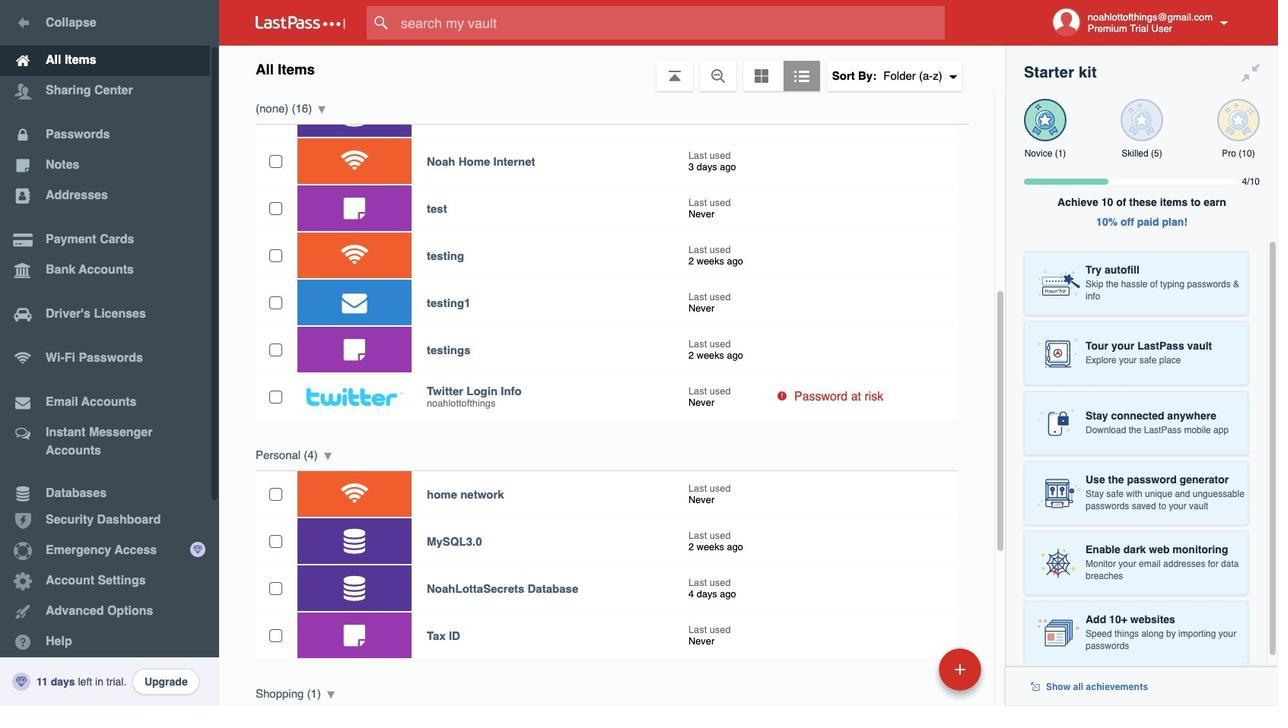 Task type: locate. For each thing, give the bounding box(es) containing it.
vault options navigation
[[219, 46, 1006, 91]]

search my vault text field
[[367, 6, 975, 40]]



Task type: describe. For each thing, give the bounding box(es) containing it.
new item navigation
[[834, 645, 991, 707]]

lastpass image
[[256, 16, 345, 30]]

new item element
[[834, 648, 987, 692]]

Search search field
[[367, 6, 975, 40]]

main navigation navigation
[[0, 0, 219, 707]]



Task type: vqa. For each thing, say whether or not it's contained in the screenshot.
lastpass Image
yes



